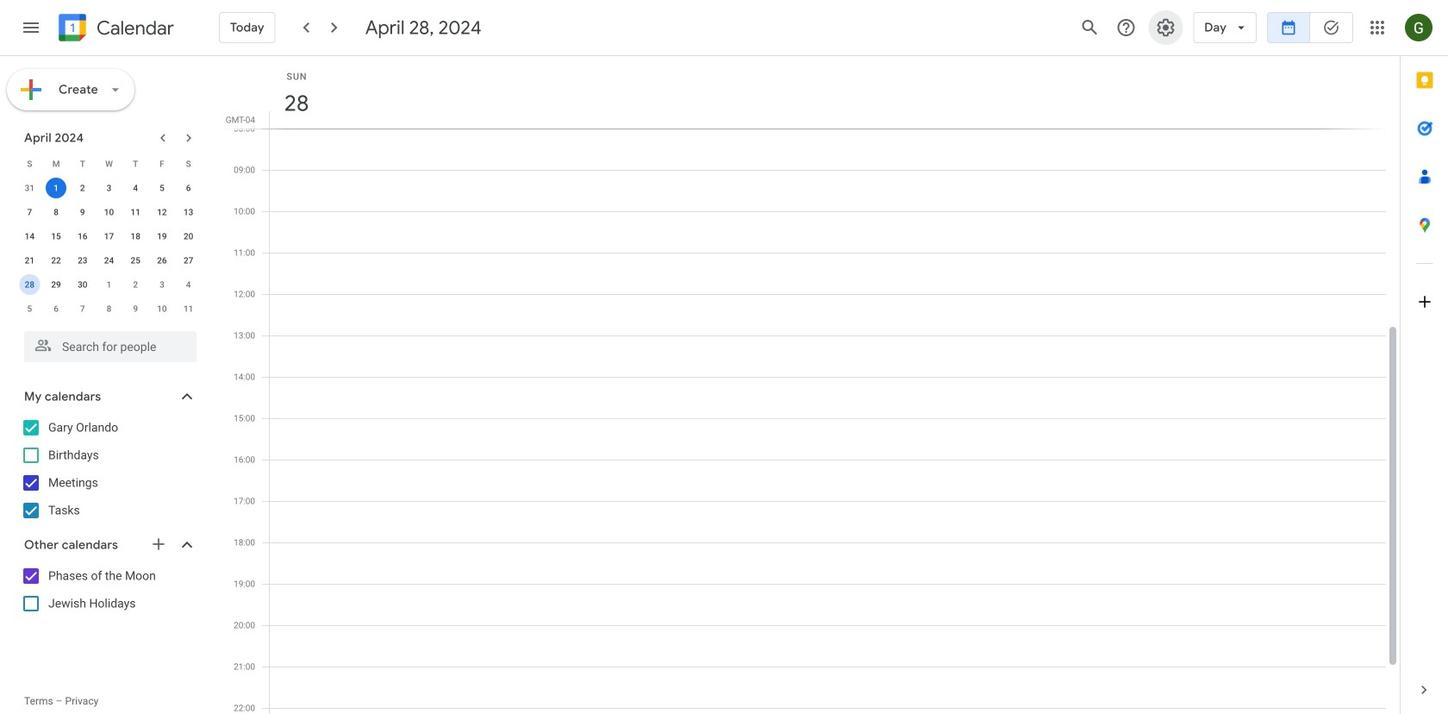Task type: vqa. For each thing, say whether or not it's contained in the screenshot.
column header
yes



Task type: describe. For each thing, give the bounding box(es) containing it.
7 row from the top
[[16, 297, 202, 321]]

other calendars list
[[3, 562, 214, 618]]

6 row from the top
[[16, 273, 202, 297]]

28 element
[[19, 274, 40, 295]]

21 element
[[19, 250, 40, 271]]

settings menu image
[[1156, 17, 1177, 38]]

22 element
[[46, 250, 66, 271]]

april 2024 grid
[[16, 152, 202, 321]]

8 element
[[46, 202, 66, 223]]

2 element
[[72, 178, 93, 198]]

may 7 element
[[72, 298, 93, 319]]

20 element
[[178, 226, 199, 247]]

27 element
[[178, 250, 199, 271]]

6 element
[[178, 178, 199, 198]]

19 element
[[152, 226, 172, 247]]

13 element
[[178, 202, 199, 223]]

12 element
[[152, 202, 172, 223]]

calendar element
[[55, 10, 174, 48]]

5 row from the top
[[16, 248, 202, 273]]

7 element
[[19, 202, 40, 223]]

1 row from the top
[[16, 152, 202, 176]]

17 element
[[99, 226, 119, 247]]

may 5 element
[[19, 298, 40, 319]]

10 element
[[99, 202, 119, 223]]

16 element
[[72, 226, 93, 247]]

may 1 element
[[99, 274, 119, 295]]

15 element
[[46, 226, 66, 247]]

4 element
[[125, 178, 146, 198]]



Task type: locate. For each thing, give the bounding box(es) containing it.
heading inside calendar element
[[93, 18, 174, 38]]

1 vertical spatial cell
[[16, 273, 43, 297]]

11 element
[[125, 202, 146, 223]]

None search field
[[0, 324, 214, 362]]

30 element
[[72, 274, 93, 295]]

0 vertical spatial cell
[[43, 176, 69, 200]]

Search for people text field
[[34, 331, 186, 362]]

5 element
[[152, 178, 172, 198]]

row group
[[16, 176, 202, 321]]

may 6 element
[[46, 298, 66, 319]]

29 element
[[46, 274, 66, 295]]

cell
[[43, 176, 69, 200], [16, 273, 43, 297]]

main drawer image
[[21, 17, 41, 38]]

row down may 1 "element"
[[16, 297, 202, 321]]

may 8 element
[[99, 298, 119, 319]]

25 element
[[125, 250, 146, 271]]

row down "10" element
[[16, 224, 202, 248]]

14 element
[[19, 226, 40, 247]]

row up "10" element
[[16, 176, 202, 200]]

row up 3 element
[[16, 152, 202, 176]]

row
[[16, 152, 202, 176], [16, 176, 202, 200], [16, 200, 202, 224], [16, 224, 202, 248], [16, 248, 202, 273], [16, 273, 202, 297], [16, 297, 202, 321]]

row up the may 8 'element'
[[16, 273, 202, 297]]

1, today element
[[46, 178, 66, 198]]

24 element
[[99, 250, 119, 271]]

cell up "8" element
[[43, 176, 69, 200]]

my calendars list
[[3, 414, 214, 524]]

column header
[[269, 56, 1387, 129]]

may 9 element
[[125, 298, 146, 319]]

row up may 1 "element"
[[16, 248, 202, 273]]

tab list
[[1401, 56, 1449, 666]]

add other calendars image
[[150, 536, 167, 553]]

3 element
[[99, 178, 119, 198]]

2 row from the top
[[16, 176, 202, 200]]

grid
[[221, 56, 1401, 714]]

18 element
[[125, 226, 146, 247]]

9 element
[[72, 202, 93, 223]]

cell up the may 5 element
[[16, 273, 43, 297]]

may 4 element
[[178, 274, 199, 295]]

heading
[[93, 18, 174, 38]]

23 element
[[72, 250, 93, 271]]

3 row from the top
[[16, 200, 202, 224]]

may 2 element
[[125, 274, 146, 295]]

4 row from the top
[[16, 224, 202, 248]]

row down 3 element
[[16, 200, 202, 224]]

may 3 element
[[152, 274, 172, 295]]

26 element
[[152, 250, 172, 271]]

march 31 element
[[19, 178, 40, 198]]

may 11 element
[[178, 298, 199, 319]]

may 10 element
[[152, 298, 172, 319]]



